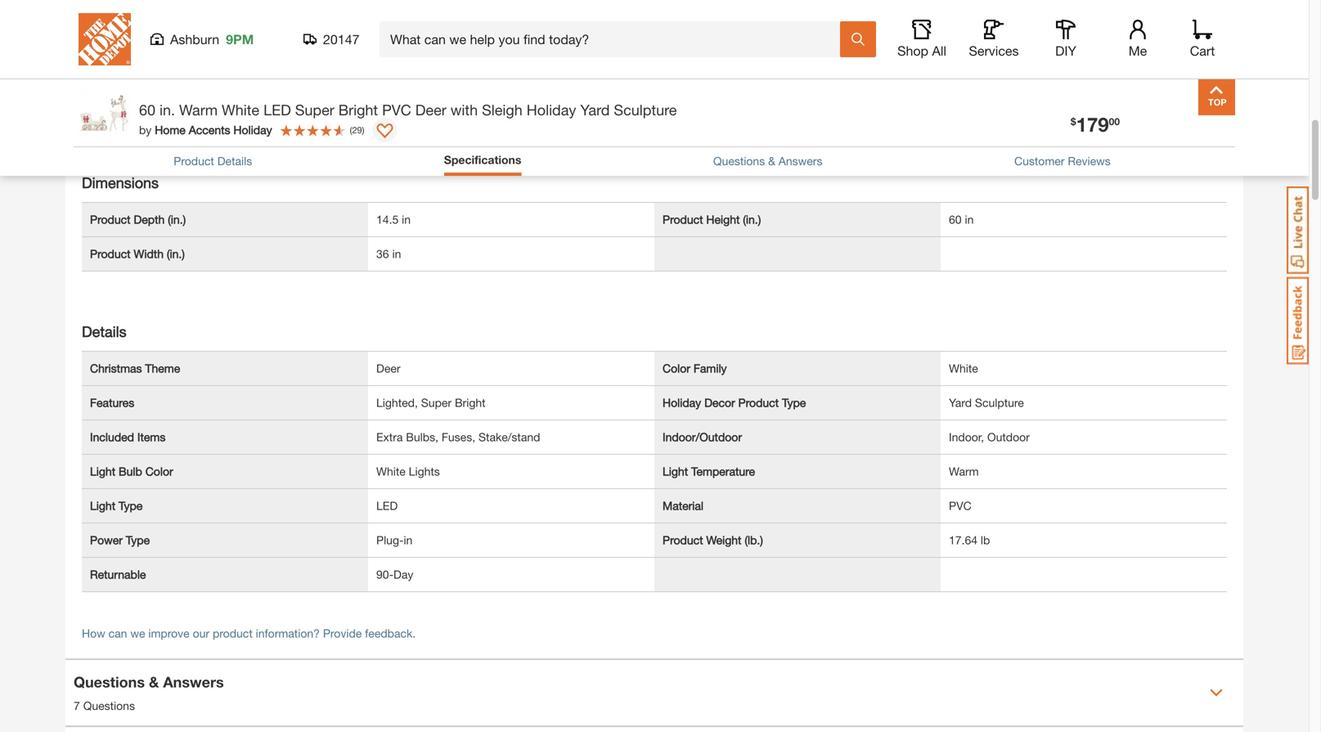 Task type: describe. For each thing, give the bounding box(es) containing it.
1 horizontal spatial deer
[[415, 101, 447, 119]]

shop all
[[898, 43, 947, 59]]

light temperature
[[663, 465, 755, 478]]

0 horizontal spatial color
[[145, 465, 173, 478]]

how can we improve our product information? provide feedback.
[[82, 627, 416, 640]]

holiday decor product type
[[663, 396, 806, 409]]

display image
[[377, 124, 393, 140]]

1 vertical spatial product details
[[174, 154, 252, 168]]

lighted, super bright
[[376, 396, 486, 409]]

fuses,
[[442, 430, 475, 444]]

product
[[213, 627, 253, 640]]

1 vertical spatial pvc
[[949, 499, 972, 512]]

top button
[[1199, 79, 1236, 115]]

1 horizontal spatial bright
[[455, 396, 486, 409]]

christmas theme
[[90, 361, 180, 375]]

60 in
[[949, 213, 974, 226]]

ashburn
[[170, 32, 219, 47]]

0 horizontal spatial details
[[82, 323, 127, 340]]

product down by home accents holiday
[[174, 154, 214, 168]]

questions & answers 7 questions
[[74, 673, 224, 713]]

90-
[[376, 568, 394, 581]]

lb
[[981, 533, 990, 547]]

60 for 60 in. warm white led super bright pvc deer with sleigh holiday yard sculpture
[[139, 101, 155, 119]]

0 horizontal spatial bright
[[339, 101, 378, 119]]

accents
[[189, 123, 230, 137]]

plug-in
[[376, 533, 413, 547]]

extra
[[376, 430, 403, 444]]

family
[[694, 361, 727, 375]]

light type
[[90, 499, 143, 512]]

light bulb color
[[90, 465, 173, 478]]

me
[[1129, 43, 1147, 59]]

product left 'width'
[[90, 247, 131, 260]]

1 vertical spatial holiday
[[234, 123, 272, 137]]

product weight (lb.)
[[663, 533, 763, 547]]

theme
[[145, 361, 180, 375]]

ashburn 9pm
[[170, 32, 254, 47]]

h
[[140, 116, 148, 130]]

14.5 inside 'specifications dimensions: h 60 in , w 36 in , d 14.5 in'
[[239, 116, 261, 130]]

indoor/outdoor
[[663, 430, 742, 444]]

temperature
[[691, 465, 755, 478]]

w
[[183, 116, 193, 130]]

home
[[155, 123, 186, 137]]

product down dimensions
[[90, 213, 131, 226]]

with
[[451, 101, 478, 119]]

17.64 lb
[[949, 533, 990, 547]]

$
[[1071, 116, 1076, 127]]

width
[[134, 247, 164, 260]]

2 horizontal spatial holiday
[[663, 396, 701, 409]]

we
[[130, 627, 145, 640]]

the home depot logo image
[[79, 13, 131, 65]]

20147
[[323, 32, 360, 47]]

1 horizontal spatial sculpture
[[975, 396, 1024, 409]]

product image image
[[78, 87, 131, 140]]

0 horizontal spatial warm
[[179, 101, 218, 119]]

product width (in.)
[[90, 247, 185, 260]]

weight
[[706, 533, 742, 547]]

included
[[90, 430, 134, 444]]

by
[[139, 123, 152, 137]]

diy
[[1056, 43, 1077, 59]]

improve
[[148, 627, 190, 640]]

extra bulbs, fuses, stake/stand
[[376, 430, 540, 444]]

60 in. warm white led super bright pvc deer with sleigh holiday yard sculpture
[[139, 101, 677, 119]]

17.64
[[949, 533, 978, 547]]

1 vertical spatial led
[[376, 499, 398, 512]]

lighted,
[[376, 396, 418, 409]]

material
[[663, 499, 704, 512]]

questions for questions & answers 7 questions
[[74, 673, 145, 691]]

0 vertical spatial product details
[[74, 34, 182, 52]]

0 horizontal spatial super
[[295, 101, 334, 119]]

bulb
[[119, 465, 142, 478]]

)
[[362, 125, 365, 135]]

lights
[[409, 465, 440, 478]]

white lights
[[376, 465, 440, 478]]

outdoor
[[988, 430, 1030, 444]]

$ 179 00
[[1071, 113, 1120, 136]]

29
[[352, 125, 362, 135]]

9pm
[[226, 32, 254, 47]]

our
[[193, 627, 210, 640]]

answers for questions & answers
[[779, 154, 823, 168]]

customer reviews
[[1015, 154, 1111, 168]]

What can we help you find today? search field
[[390, 22, 839, 56]]

day
[[394, 568, 414, 581]]

product up product image
[[74, 34, 129, 52]]

customer
[[1015, 154, 1065, 168]]

36 inside 'specifications dimensions: h 60 in , w 36 in , d 14.5 in'
[[196, 116, 209, 130]]

christmas
[[90, 361, 142, 375]]

0 vertical spatial holiday
[[527, 101, 576, 119]]

returnable
[[90, 568, 146, 581]]

shop
[[898, 43, 929, 59]]

reviews
[[1068, 154, 1111, 168]]

me button
[[1112, 20, 1164, 59]]

1 vertical spatial 36
[[376, 247, 389, 260]]



Task type: vqa. For each thing, say whether or not it's contained in the screenshot.


Task type: locate. For each thing, give the bounding box(es) containing it.
(in.) right height
[[743, 213, 761, 226]]

0 vertical spatial led
[[264, 101, 291, 119]]

caret image
[[1210, 686, 1223, 699]]

led right d
[[264, 101, 291, 119]]

product depth (in.)
[[90, 213, 186, 226]]

( 29 )
[[350, 125, 365, 135]]

0 horizontal spatial white
[[222, 101, 259, 119]]

white left the lights
[[376, 465, 406, 478]]

7
[[74, 699, 80, 713]]

specifications for specifications dimensions: h 60 in , w 36 in , d 14.5 in
[[74, 91, 173, 108]]

0 horizontal spatial yard
[[580, 101, 610, 119]]

features
[[90, 396, 134, 409]]

1 horizontal spatial yard
[[949, 396, 972, 409]]

1 vertical spatial specifications
[[444, 153, 522, 167]]

holiday right "sleigh"
[[527, 101, 576, 119]]

0 vertical spatial sculpture
[[614, 101, 677, 119]]

2 horizontal spatial white
[[949, 361, 978, 375]]

product details down accents
[[174, 154, 252, 168]]

bright up the ( 29 )
[[339, 101, 378, 119]]

product details
[[74, 34, 182, 52], [174, 154, 252, 168]]

included items
[[90, 430, 166, 444]]

specifications for specifications
[[444, 153, 522, 167]]

2 vertical spatial holiday
[[663, 396, 701, 409]]

product down material
[[663, 533, 703, 547]]

light left bulb
[[90, 465, 115, 478]]

live chat image
[[1287, 187, 1309, 274]]

1 , from the left
[[176, 116, 179, 130]]

color right bulb
[[145, 465, 173, 478]]

0 vertical spatial pvc
[[382, 101, 411, 119]]

yard sculpture
[[949, 396, 1024, 409]]

bright up fuses,
[[455, 396, 486, 409]]

1 vertical spatial type
[[119, 499, 143, 512]]

can
[[109, 627, 127, 640]]

pvc up display icon
[[382, 101, 411, 119]]

details up christmas
[[82, 323, 127, 340]]

warm down indoor,
[[949, 465, 979, 478]]

0 horizontal spatial led
[[264, 101, 291, 119]]

1 horizontal spatial holiday
[[527, 101, 576, 119]]

holiday down color family
[[663, 396, 701, 409]]

questions & answers
[[713, 154, 823, 168]]

pvc up "17.64"
[[949, 499, 972, 512]]

sculpture down the what can we help you find today? search field
[[614, 101, 677, 119]]

1 vertical spatial super
[[421, 396, 452, 409]]

plug-
[[376, 533, 404, 547]]

information?
[[256, 627, 320, 640]]

yard
[[580, 101, 610, 119], [949, 396, 972, 409]]

1 horizontal spatial super
[[421, 396, 452, 409]]

depth
[[134, 213, 165, 226]]

height
[[706, 213, 740, 226]]

in
[[167, 116, 176, 130], [212, 116, 221, 130], [264, 116, 273, 130], [402, 213, 411, 226], [965, 213, 974, 226], [392, 247, 401, 260], [404, 533, 413, 547]]

how
[[82, 627, 105, 640]]

1 vertical spatial deer
[[376, 361, 401, 375]]

14.5
[[239, 116, 261, 130], [376, 213, 399, 226]]

power
[[90, 533, 123, 547]]

0 vertical spatial warm
[[179, 101, 218, 119]]

d
[[228, 116, 236, 130]]

type down bulb
[[119, 499, 143, 512]]

details right the home depot logo
[[133, 34, 182, 52]]

questions for questions & answers
[[713, 154, 765, 168]]

0 horizontal spatial deer
[[376, 361, 401, 375]]

179
[[1076, 113, 1109, 136]]

yard down the what can we help you find today? search field
[[580, 101, 610, 119]]

(in.) right 'width'
[[167, 247, 185, 260]]

feedback link image
[[1287, 277, 1309, 365]]

light up power
[[90, 499, 115, 512]]

specifications
[[74, 91, 173, 108], [444, 153, 522, 167]]

0 vertical spatial type
[[782, 396, 806, 409]]

sculpture up outdoor
[[975, 396, 1024, 409]]

0 horizontal spatial ,
[[176, 116, 179, 130]]

answers inside questions & answers 7 questions
[[163, 673, 224, 691]]

2 vertical spatial questions
[[83, 699, 135, 713]]

60 inside 'specifications dimensions: h 60 in , w 36 in , d 14.5 in'
[[151, 116, 164, 130]]

1 vertical spatial &
[[149, 673, 159, 691]]

14.5 in
[[376, 213, 411, 226]]

1 horizontal spatial specifications
[[444, 153, 522, 167]]

(in.) for product height (in.)
[[743, 213, 761, 226]]

0 horizontal spatial &
[[149, 673, 159, 691]]

2 vertical spatial details
[[82, 323, 127, 340]]

36 down 14.5 in
[[376, 247, 389, 260]]

power type
[[90, 533, 150, 547]]

0 vertical spatial details
[[133, 34, 182, 52]]

1 horizontal spatial pvc
[[949, 499, 972, 512]]

0 vertical spatial questions
[[713, 154, 765, 168]]

0 horizontal spatial pvc
[[382, 101, 411, 119]]

1 vertical spatial answers
[[163, 673, 224, 691]]

product details button
[[65, 10, 1244, 76], [174, 153, 252, 170], [174, 153, 252, 170]]

2 , from the left
[[221, 116, 224, 130]]

cart link
[[1185, 20, 1221, 59]]

answers
[[779, 154, 823, 168], [163, 673, 224, 691]]

questions
[[713, 154, 765, 168], [74, 673, 145, 691], [83, 699, 135, 713]]

2 vertical spatial type
[[126, 533, 150, 547]]

bulbs,
[[406, 430, 439, 444]]

customer reviews button
[[1015, 153, 1111, 170], [1015, 153, 1111, 170]]

1 horizontal spatial led
[[376, 499, 398, 512]]

product height (in.)
[[663, 213, 761, 226]]

0 vertical spatial white
[[222, 101, 259, 119]]

white for white lights
[[376, 465, 406, 478]]

specifications up dimensions:
[[74, 91, 173, 108]]

specifications dimensions: h 60 in , w 36 in , d 14.5 in
[[74, 91, 273, 130]]

00
[[1109, 116, 1120, 127]]

deer
[[415, 101, 447, 119], [376, 361, 401, 375]]

stake/stand
[[479, 430, 540, 444]]

36 right w at the left top of page
[[196, 116, 209, 130]]

0 vertical spatial super
[[295, 101, 334, 119]]

deer left with
[[415, 101, 447, 119]]

white
[[222, 101, 259, 119], [949, 361, 978, 375], [376, 465, 406, 478]]

sleigh
[[482, 101, 523, 119]]

0 horizontal spatial 36
[[196, 116, 209, 130]]

color left family at the right of page
[[663, 361, 691, 375]]

type for plug-in
[[126, 533, 150, 547]]

1 horizontal spatial color
[[663, 361, 691, 375]]

1 horizontal spatial details
[[133, 34, 182, 52]]

indoor,
[[949, 430, 984, 444]]

0 vertical spatial bright
[[339, 101, 378, 119]]

1 horizontal spatial white
[[376, 465, 406, 478]]

questions up the 7
[[74, 673, 145, 691]]

0 horizontal spatial specifications
[[74, 91, 173, 108]]

details
[[133, 34, 182, 52], [217, 154, 252, 168], [82, 323, 127, 340]]

, left w at the left top of page
[[176, 116, 179, 130]]

specifications inside 'specifications dimensions: h 60 in , w 36 in , d 14.5 in'
[[74, 91, 173, 108]]

2 horizontal spatial details
[[217, 154, 252, 168]]

light for light type
[[90, 499, 115, 512]]

(lb.)
[[745, 533, 763, 547]]

0 horizontal spatial holiday
[[234, 123, 272, 137]]

provide
[[323, 627, 362, 640]]

1 horizontal spatial 36
[[376, 247, 389, 260]]

in.
[[160, 101, 175, 119]]

0 horizontal spatial answers
[[163, 673, 224, 691]]

light for light temperature
[[663, 465, 688, 478]]

60
[[139, 101, 155, 119], [151, 116, 164, 130], [949, 213, 962, 226]]

0 vertical spatial deer
[[415, 101, 447, 119]]

(
[[350, 125, 352, 135]]

1 vertical spatial color
[[145, 465, 173, 478]]

white up yard sculpture
[[949, 361, 978, 375]]

1 vertical spatial questions
[[74, 673, 145, 691]]

2 vertical spatial white
[[376, 465, 406, 478]]

type right power
[[126, 533, 150, 547]]

warm up by home accents holiday
[[179, 101, 218, 119]]

specifications button
[[444, 151, 522, 172], [444, 151, 522, 169]]

1 vertical spatial warm
[[949, 465, 979, 478]]

questions up height
[[713, 154, 765, 168]]

0 vertical spatial specifications
[[74, 91, 173, 108]]

shop all button
[[896, 20, 948, 59]]

1 vertical spatial bright
[[455, 396, 486, 409]]

1 horizontal spatial warm
[[949, 465, 979, 478]]

product right decor
[[738, 396, 779, 409]]

& inside questions & answers 7 questions
[[149, 673, 159, 691]]

1 horizontal spatial answers
[[779, 154, 823, 168]]

, left d
[[221, 116, 224, 130]]

items
[[137, 430, 166, 444]]

type right decor
[[782, 396, 806, 409]]

how can we improve our product information? provide feedback. link
[[82, 627, 416, 640]]

0 vertical spatial &
[[768, 154, 776, 168]]

super down "20147" button
[[295, 101, 334, 119]]

0 vertical spatial 36
[[196, 116, 209, 130]]

questions right the 7
[[83, 699, 135, 713]]

holiday right accents
[[234, 123, 272, 137]]

type for led
[[119, 499, 143, 512]]

60 for 60 in
[[949, 213, 962, 226]]

1 vertical spatial yard
[[949, 396, 972, 409]]

1 vertical spatial sculpture
[[975, 396, 1024, 409]]

specifications down with
[[444, 153, 522, 167]]

& for questions & answers
[[768, 154, 776, 168]]

answers for questions & answers 7 questions
[[163, 673, 224, 691]]

&
[[768, 154, 776, 168], [149, 673, 159, 691]]

super up bulbs,
[[421, 396, 452, 409]]

color
[[663, 361, 691, 375], [145, 465, 173, 478]]

1 vertical spatial white
[[949, 361, 978, 375]]

14.5 up 36 in
[[376, 213, 399, 226]]

services button
[[968, 20, 1020, 59]]

36
[[196, 116, 209, 130], [376, 247, 389, 260]]

services
[[969, 43, 1019, 59]]

(in.) for product depth (in.)
[[168, 213, 186, 226]]

feedback.
[[365, 627, 416, 640]]

deer up lighted, at the bottom left of the page
[[376, 361, 401, 375]]

(in.) right depth
[[168, 213, 186, 226]]

dimensions
[[82, 174, 159, 191]]

1 vertical spatial 14.5
[[376, 213, 399, 226]]

product left height
[[663, 213, 703, 226]]

36 in
[[376, 247, 401, 260]]

0 horizontal spatial 14.5
[[239, 116, 261, 130]]

questions & answers button
[[713, 153, 823, 170], [713, 153, 823, 170]]

diy button
[[1040, 20, 1092, 59]]

white for white
[[949, 361, 978, 375]]

20147 button
[[304, 31, 360, 47]]

details down d
[[217, 154, 252, 168]]

0 vertical spatial color
[[663, 361, 691, 375]]

(in.)
[[168, 213, 186, 226], [743, 213, 761, 226], [167, 247, 185, 260]]

0 vertical spatial answers
[[779, 154, 823, 168]]

0 horizontal spatial sculpture
[[614, 101, 677, 119]]

& for questions & answers 7 questions
[[149, 673, 159, 691]]

1 horizontal spatial 14.5
[[376, 213, 399, 226]]

light up material
[[663, 465, 688, 478]]

0 vertical spatial yard
[[580, 101, 610, 119]]

0 vertical spatial 14.5
[[239, 116, 261, 130]]

1 horizontal spatial &
[[768, 154, 776, 168]]

14.5 right d
[[239, 116, 261, 130]]

1 vertical spatial details
[[217, 154, 252, 168]]

product details up product image
[[74, 34, 182, 52]]

color family
[[663, 361, 727, 375]]

light for light bulb color
[[90, 465, 115, 478]]

(in.) for product width (in.)
[[167, 247, 185, 260]]

product
[[74, 34, 129, 52], [174, 154, 214, 168], [90, 213, 131, 226], [663, 213, 703, 226], [90, 247, 131, 260], [738, 396, 779, 409], [663, 533, 703, 547]]

white up accents
[[222, 101, 259, 119]]

sculpture
[[614, 101, 677, 119], [975, 396, 1024, 409]]

indoor, outdoor
[[949, 430, 1030, 444]]

by home accents holiday
[[139, 123, 272, 137]]

yard up indoor,
[[949, 396, 972, 409]]

led up plug-
[[376, 499, 398, 512]]

1 horizontal spatial ,
[[221, 116, 224, 130]]

cart
[[1190, 43, 1215, 59]]



